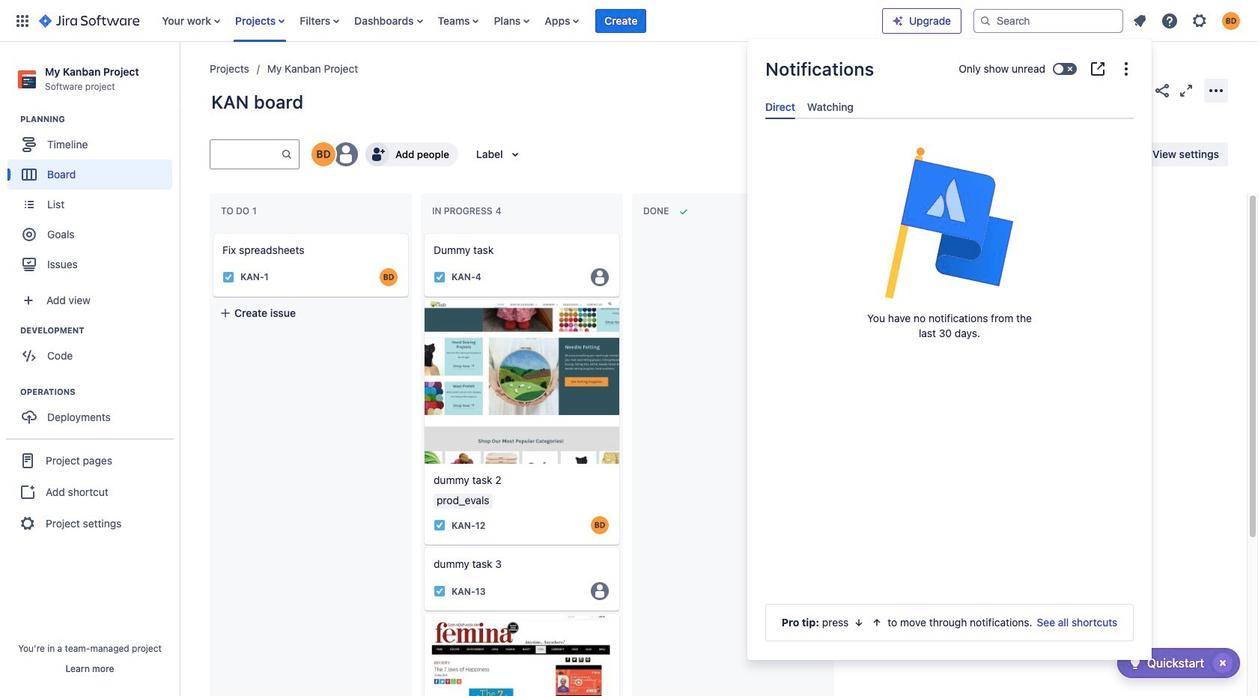 Task type: locate. For each thing, give the bounding box(es) containing it.
create issue image
[[203, 223, 221, 241], [414, 223, 432, 241], [414, 538, 432, 555], [414, 603, 432, 621]]

1 vertical spatial heading
[[20, 325, 179, 337]]

task image
[[223, 271, 235, 283], [434, 271, 446, 283], [434, 585, 446, 597]]

2 vertical spatial heading
[[20, 386, 179, 398]]

1 heading from the top
[[20, 113, 179, 125]]

tab list
[[760, 94, 1140, 119]]

1 horizontal spatial list
[[1127, 7, 1250, 34]]

3 heading from the top
[[20, 386, 179, 398]]

0 vertical spatial heading
[[20, 113, 179, 125]]

open notifications in a new tab image
[[1089, 60, 1107, 78]]

task image down the to do element
[[223, 271, 235, 283]]

jira software image
[[39, 12, 140, 30], [39, 12, 140, 30]]

tab panel
[[760, 119, 1140, 133]]

task image down in progress element
[[434, 271, 446, 283]]

dialog
[[748, 39, 1152, 660]]

group for planning 'image'
[[7, 113, 179, 284]]

2 heading from the top
[[20, 325, 179, 337]]

group for development icon
[[7, 325, 179, 376]]

primary element
[[9, 0, 883, 42]]

group
[[7, 113, 179, 284], [7, 325, 179, 376], [7, 386, 179, 437], [6, 438, 174, 545]]

list item
[[596, 0, 647, 42]]

goal image
[[22, 228, 36, 241]]

list
[[155, 0, 883, 42], [1127, 7, 1250, 34]]

task image for the to do element
[[223, 271, 235, 283]]

heading
[[20, 113, 179, 125], [20, 325, 179, 337], [20, 386, 179, 398]]

sidebar element
[[0, 42, 180, 696]]

add people image
[[369, 145, 387, 163]]

arrow up image
[[872, 617, 884, 629]]

create issue image for task image below task icon
[[414, 538, 432, 555]]

arrow down image
[[854, 617, 866, 629]]

None search field
[[974, 9, 1124, 33]]

banner
[[0, 0, 1259, 42]]

in progress element
[[432, 205, 505, 217]]

import image
[[952, 145, 970, 163]]

heading for operations image group
[[20, 386, 179, 398]]



Task type: vqa. For each thing, say whether or not it's contained in the screenshot.
"heading" for OPERATIONS icon
no



Task type: describe. For each thing, give the bounding box(es) containing it.
development image
[[2, 322, 20, 340]]

search image
[[980, 15, 992, 27]]

your profile and settings image
[[1223, 12, 1241, 30]]

0 horizontal spatial list
[[155, 0, 883, 42]]

to do element
[[221, 205, 260, 217]]

settings image
[[1191, 12, 1209, 30]]

dismiss quickstart image
[[1212, 651, 1236, 675]]

planning image
[[2, 110, 20, 128]]

appswitcher icon image
[[13, 12, 31, 30]]

operations image
[[2, 383, 20, 401]]

notifications image
[[1131, 12, 1149, 30]]

heading for group associated with development icon
[[20, 325, 179, 337]]

enter full screen image
[[1178, 81, 1196, 99]]

create issue image for task image associated with the to do element
[[203, 223, 221, 241]]

Search field
[[974, 9, 1124, 33]]

heading for group for planning 'image'
[[20, 113, 179, 125]]

help image
[[1161, 12, 1179, 30]]

create issue image for in progress element's task image
[[414, 223, 432, 241]]

star kan board image
[[1130, 81, 1148, 99]]

task image for in progress element
[[434, 271, 446, 283]]

task image
[[434, 520, 446, 532]]

more image
[[1118, 60, 1136, 78]]

sidebar navigation image
[[163, 60, 196, 90]]

more actions image
[[1208, 81, 1226, 99]]

task image down task icon
[[434, 585, 446, 597]]

Search this board text field
[[211, 141, 281, 168]]

group for operations image
[[7, 386, 179, 437]]



